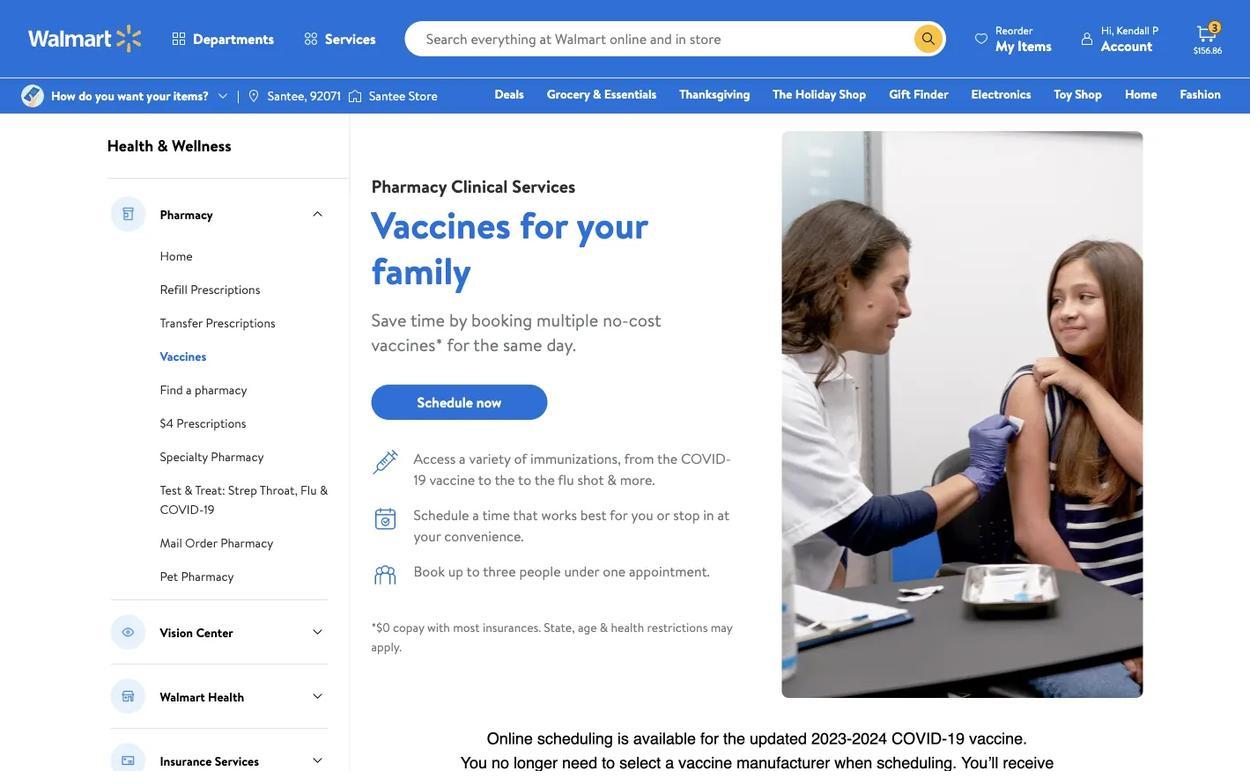 Task type: vqa. For each thing, say whether or not it's contained in the screenshot.
Pet Pharmacy Link
yes



Task type: locate. For each thing, give the bounding box(es) containing it.
1 vertical spatial for
[[447, 332, 470, 357]]

0 horizontal spatial for
[[447, 332, 470, 357]]

schedule inside schedule now button
[[417, 393, 473, 412]]

 image left how
[[21, 85, 44, 107]]

age
[[578, 619, 597, 637]]

0 horizontal spatial a
[[186, 382, 192, 399]]

services right clinical
[[512, 174, 575, 198]]

2 vertical spatial a
[[473, 506, 479, 525]]

thanksgiving
[[680, 85, 750, 103]]

toy shop link
[[1046, 85, 1110, 104]]

insurance services
[[160, 753, 259, 770]]

grocery & essentials link
[[539, 85, 665, 104]]

walmart health
[[160, 688, 244, 706]]

one debit
[[1086, 110, 1146, 127]]

0 vertical spatial for
[[520, 199, 568, 250]]

1 vertical spatial services
[[512, 174, 575, 198]]

2 horizontal spatial a
[[473, 506, 479, 525]]

copay
[[393, 619, 424, 637]]

0 horizontal spatial shop
[[839, 85, 866, 103]]

0 vertical spatial a
[[186, 382, 192, 399]]

 image right "|"
[[247, 89, 261, 103]]

now
[[476, 393, 502, 412]]

health
[[611, 619, 644, 637]]

vaccine
[[429, 471, 475, 490]]

you right do in the left of the page
[[95, 87, 114, 104]]

time up convenience.
[[482, 506, 510, 525]]

covid- down test
[[160, 501, 204, 519]]

pharmacy down order
[[181, 568, 234, 585]]

home up debit in the right top of the page
[[1125, 85, 1157, 103]]

0 horizontal spatial home
[[160, 248, 193, 265]]

& right shot
[[607, 471, 617, 490]]

state,
[[544, 619, 575, 637]]

santee store
[[369, 87, 438, 104]]

19 inside test & treat: strep throat, flu & covid-19
[[204, 501, 214, 519]]

1 vertical spatial a
[[459, 449, 466, 469]]

a right find
[[186, 382, 192, 399]]

1 horizontal spatial home
[[1125, 85, 1157, 103]]

0 vertical spatial time
[[410, 308, 445, 332]]

0 horizontal spatial 19
[[204, 501, 214, 519]]

deals
[[495, 85, 524, 103]]

walmart+ link
[[1161, 109, 1229, 128]]

flu
[[301, 482, 317, 499]]

the inside "save time by booking multiple no-cost vaccines* for the same day."
[[473, 332, 499, 357]]

1 horizontal spatial covid-
[[681, 449, 731, 469]]

*$0
[[371, 619, 390, 637]]

2 horizontal spatial your
[[577, 199, 648, 250]]

pharmacy
[[195, 382, 247, 399]]

2 vertical spatial services
[[215, 753, 259, 770]]

1 horizontal spatial health
[[208, 688, 244, 706]]

a up convenience.
[[473, 506, 479, 525]]

departments
[[193, 29, 274, 48]]

 image right '92071'
[[348, 87, 362, 105]]

services up '92071'
[[325, 29, 376, 48]]

shop
[[839, 85, 866, 103], [1075, 85, 1102, 103]]

you
[[95, 87, 114, 104], [631, 506, 654, 525]]

a
[[186, 382, 192, 399], [459, 449, 466, 469], [473, 506, 479, 525]]

$4 prescriptions link
[[160, 413, 246, 433]]

schedule inside 'schedule a time that works best for you or stop in at your convenience.'
[[414, 506, 469, 525]]

prescriptions for refill prescriptions
[[190, 281, 260, 298]]

access
[[414, 449, 456, 469]]

0 horizontal spatial you
[[95, 87, 114, 104]]

find
[[160, 382, 183, 399]]

your inside 'schedule a time that works best for you or stop in at your convenience.'
[[414, 527, 441, 546]]

0 horizontal spatial time
[[410, 308, 445, 332]]

0 vertical spatial your
[[147, 87, 170, 104]]

2 horizontal spatial  image
[[348, 87, 362, 105]]

no-
[[603, 308, 629, 332]]

0 vertical spatial home link
[[1117, 85, 1165, 104]]

0 vertical spatial schedule
[[417, 393, 473, 412]]

1 horizontal spatial  image
[[247, 89, 261, 103]]

schedule
[[417, 393, 473, 412], [414, 506, 469, 525]]

2 vertical spatial for
[[610, 506, 628, 525]]

hi,
[[1101, 22, 1114, 37]]

apply.
[[371, 639, 402, 656]]

search icon image
[[922, 32, 936, 46]]

1 horizontal spatial 19
[[414, 471, 426, 490]]

want
[[117, 87, 144, 104]]

1 horizontal spatial shop
[[1075, 85, 1102, 103]]

vision center image
[[111, 615, 146, 650]]

covid- for access a variety of immunizations, from the covid- 19 vaccine to the to the flu shot & more.
[[681, 449, 731, 469]]

the
[[473, 332, 499, 357], [657, 449, 678, 469], [495, 471, 515, 490], [535, 471, 555, 490]]

gift
[[889, 85, 911, 103]]

2 shop from the left
[[1075, 85, 1102, 103]]

prescriptions up the transfer prescriptions link
[[190, 281, 260, 298]]

1 vertical spatial home link
[[160, 246, 193, 265]]

transfer
[[160, 315, 203, 332]]

health down want
[[107, 135, 154, 157]]

a up vaccine
[[459, 449, 466, 469]]

0 horizontal spatial vaccines
[[160, 348, 206, 365]]

one
[[1086, 110, 1113, 127]]

pet
[[160, 568, 178, 585]]

mail
[[160, 535, 182, 552]]

2 vertical spatial prescriptions
[[176, 415, 246, 432]]

home up refill
[[160, 248, 193, 265]]

pharmacy image
[[111, 196, 146, 232]]

& inside "access a variety of immunizations, from the covid- 19 vaccine to the to the flu shot & more."
[[607, 471, 617, 490]]

prescriptions down refill prescriptions
[[206, 315, 276, 332]]

prescriptions up specialty pharmacy link
[[176, 415, 246, 432]]

pharmacy up strep
[[211, 448, 264, 466]]

Search search field
[[405, 21, 946, 56]]

by
[[449, 308, 467, 332]]

best
[[581, 506, 607, 525]]

92071
[[310, 87, 341, 104]]

you left or on the bottom of the page
[[631, 506, 654, 525]]

that
[[513, 506, 538, 525]]

&
[[593, 85, 601, 103], [157, 135, 168, 157], [607, 471, 617, 490], [184, 482, 193, 499], [320, 482, 328, 499], [600, 619, 608, 637]]

departments button
[[157, 18, 289, 60]]

items?
[[173, 87, 209, 104]]

0 vertical spatial covid-
[[681, 449, 731, 469]]

2 vertical spatial your
[[414, 527, 441, 546]]

health right the walmart
[[208, 688, 244, 706]]

 image for how do you want your items?
[[21, 85, 44, 107]]

2 horizontal spatial for
[[610, 506, 628, 525]]

for inside "save time by booking multiple no-cost vaccines* for the same day."
[[447, 332, 470, 357]]

reorder my items
[[996, 22, 1052, 55]]

a inside "access a variety of immunizations, from the covid- 19 vaccine to the to the flu shot & more."
[[459, 449, 466, 469]]

prescriptions for transfer prescriptions
[[206, 315, 276, 332]]

1 horizontal spatial time
[[482, 506, 510, 525]]

vaccines inside pharmacy clinical services vaccines for your family
[[371, 199, 511, 250]]

works
[[541, 506, 577, 525]]

1 vertical spatial prescriptions
[[206, 315, 276, 332]]

1 horizontal spatial home link
[[1117, 85, 1165, 104]]

home link up debit in the right top of the page
[[1117, 85, 1165, 104]]

1 shop from the left
[[839, 85, 866, 103]]

1 horizontal spatial your
[[414, 527, 441, 546]]

19 inside "access a variety of immunizations, from the covid- 19 vaccine to the to the flu shot & more."
[[414, 471, 426, 490]]

of
[[514, 449, 527, 469]]

covid- up in
[[681, 449, 731, 469]]

1 horizontal spatial for
[[520, 199, 568, 250]]

shop right toy
[[1075, 85, 1102, 103]]

0 horizontal spatial covid-
[[160, 501, 204, 519]]

0 vertical spatial services
[[325, 29, 376, 48]]

2 horizontal spatial services
[[512, 174, 575, 198]]

health & wellness
[[107, 135, 231, 157]]

time left the 'by'
[[410, 308, 445, 332]]

covid- inside "access a variety of immunizations, from the covid- 19 vaccine to the to the flu shot & more."
[[681, 449, 731, 469]]

1 horizontal spatial vaccines
[[371, 199, 511, 250]]

0 vertical spatial vaccines
[[371, 199, 511, 250]]

19 for access
[[414, 471, 426, 490]]

1 vertical spatial you
[[631, 506, 654, 525]]

transfer prescriptions link
[[160, 313, 276, 332]]

services right insurance
[[215, 753, 259, 770]]

1 vertical spatial time
[[482, 506, 510, 525]]

essentials
[[604, 85, 657, 103]]

walmart insurance services image
[[111, 744, 146, 772]]

center
[[196, 624, 233, 641]]

0 vertical spatial health
[[107, 135, 154, 157]]

pharmacy left clinical
[[371, 174, 447, 198]]

health
[[107, 135, 154, 157], [208, 688, 244, 706]]

1 vertical spatial 19
[[204, 501, 214, 519]]

0 horizontal spatial  image
[[21, 85, 44, 107]]

19 down access
[[414, 471, 426, 490]]

0 vertical spatial 19
[[414, 471, 426, 490]]

1 vertical spatial schedule
[[414, 506, 469, 525]]

the left flu
[[535, 471, 555, 490]]

the left same
[[473, 332, 499, 357]]

pharmacy down test & treat: strep throat, flu & covid-19
[[220, 535, 273, 552]]

1 vertical spatial covid-
[[160, 501, 204, 519]]

services inside 'dropdown button'
[[325, 29, 376, 48]]

0 horizontal spatial health
[[107, 135, 154, 157]]

& right age
[[600, 619, 608, 637]]

vaccines
[[371, 199, 511, 250], [160, 348, 206, 365]]

for inside pharmacy clinical services vaccines for your family
[[520, 199, 568, 250]]

variety
[[469, 449, 511, 469]]

refill prescriptions link
[[160, 279, 260, 299]]

treat:
[[195, 482, 225, 499]]

1 horizontal spatial you
[[631, 506, 654, 525]]

1 horizontal spatial a
[[459, 449, 466, 469]]

schedule down vaccine
[[414, 506, 469, 525]]

most
[[453, 619, 480, 637]]

covid-
[[681, 449, 731, 469], [160, 501, 204, 519]]

debit
[[1116, 110, 1146, 127]]

walmart image
[[28, 25, 143, 53]]

covid- inside test & treat: strep throat, flu & covid-19
[[160, 501, 204, 519]]

mail order pharmacy link
[[160, 533, 273, 552]]

a inside 'schedule a time that works best for you or stop in at your convenience.'
[[473, 506, 479, 525]]

throat,
[[260, 482, 298, 499]]

1 horizontal spatial services
[[325, 29, 376, 48]]

order
[[185, 535, 217, 552]]

& inside *$0 copay with most insurances. state, age & health restrictions may apply.
[[600, 619, 608, 637]]

schedule left the now
[[417, 393, 473, 412]]

19 down treat:
[[204, 501, 214, 519]]

|
[[237, 87, 240, 104]]

access a variety of immunizations, from the covid-19 vaccine to the to the flu shot and more. image
[[371, 448, 400, 477]]

home link up refill
[[160, 246, 193, 265]]

more.
[[620, 471, 655, 490]]

1 vertical spatial health
[[208, 688, 244, 706]]

1 vertical spatial your
[[577, 199, 648, 250]]

0 vertical spatial you
[[95, 87, 114, 104]]

0 vertical spatial prescriptions
[[190, 281, 260, 298]]

do
[[79, 87, 92, 104]]

shop right holiday at the top of the page
[[839, 85, 866, 103]]

vaccines down clinical
[[371, 199, 511, 250]]

 image
[[21, 85, 44, 107], [348, 87, 362, 105], [247, 89, 261, 103]]

pharmacy clinical services vaccines for your family
[[371, 174, 648, 296]]

vaccines down "transfer"
[[160, 348, 206, 365]]



Task type: describe. For each thing, give the bounding box(es) containing it.
one
[[603, 562, 626, 582]]

19 for test
[[204, 501, 214, 519]]

vaccines link
[[160, 346, 206, 366]]

to right up
[[467, 562, 480, 582]]

& right test
[[184, 482, 193, 499]]

the right the from
[[657, 449, 678, 469]]

vision center
[[160, 624, 233, 641]]

test & treat: strep throat, flu & covid-19 link
[[160, 480, 328, 519]]

day.
[[547, 332, 576, 357]]

covid- for test & treat: strep throat, flu & covid-19
[[160, 501, 204, 519]]

time inside 'schedule a time that works best for you or stop in at your convenience.'
[[482, 506, 510, 525]]

time inside "save time by booking multiple no-cost vaccines* for the same day."
[[410, 308, 445, 332]]

the holiday shop
[[773, 85, 866, 103]]

specialty pharmacy link
[[160, 447, 264, 466]]

0 horizontal spatial services
[[215, 753, 259, 770]]

book up to three people under one appointment. image
[[371, 561, 400, 589]]

electronics
[[971, 85, 1031, 103]]

fashion link
[[1172, 85, 1229, 104]]

in
[[703, 506, 714, 525]]

schedule a time that works best for you or stop in at your convenience.
[[414, 506, 730, 546]]

0 vertical spatial home
[[1125, 85, 1157, 103]]

registry link
[[1010, 109, 1071, 128]]

*$0 copay with most insurances. state, age & health restrictions may apply.
[[371, 619, 733, 656]]

schedule now
[[417, 393, 502, 412]]

 image for santee, 92071
[[247, 89, 261, 103]]

cost
[[629, 308, 661, 332]]

$156.86
[[1194, 44, 1222, 56]]

booking
[[471, 308, 532, 332]]

mail order pharmacy
[[160, 535, 273, 552]]

services button
[[289, 18, 391, 60]]

family
[[371, 245, 471, 296]]

the down variety
[[495, 471, 515, 490]]

0 horizontal spatial your
[[147, 87, 170, 104]]

to down of
[[518, 471, 531, 490]]

& right flu
[[320, 482, 328, 499]]

reorder
[[996, 22, 1033, 37]]

Walmart Site-Wide search field
[[405, 21, 946, 56]]

wellness
[[172, 135, 231, 157]]

schedule a time that works best for you or stop in at your convenience. image
[[371, 505, 400, 533]]

schedule for schedule a time that works best for you or stop in at your convenience.
[[414, 506, 469, 525]]

registry
[[1018, 110, 1063, 127]]

the holiday shop link
[[765, 85, 874, 104]]

holiday
[[795, 85, 836, 103]]

a for pharmacy
[[186, 382, 192, 399]]

up
[[448, 562, 463, 582]]

save time by booking multiple no-cost vaccines* for the same day.
[[371, 308, 661, 357]]

to down variety
[[478, 471, 492, 490]]

pet pharmacy link
[[160, 567, 234, 586]]

three
[[483, 562, 516, 582]]

test & treat: strep throat, flu & covid-19
[[160, 482, 328, 519]]

grocery & essentials
[[547, 85, 657, 103]]

toy shop
[[1054, 85, 1102, 103]]

book up to three people under one appointment.
[[414, 562, 710, 582]]

transfer prescriptions
[[160, 315, 276, 332]]

pharmacy inside pharmacy clinical services vaccines for your family
[[371, 174, 447, 198]]

you inside 'schedule a time that works best for you or stop in at your convenience.'
[[631, 506, 654, 525]]

pet pharmacy
[[160, 568, 234, 585]]

1 vertical spatial vaccines
[[160, 348, 206, 365]]

how
[[51, 87, 76, 104]]

santee, 92071
[[268, 87, 341, 104]]

fashion
[[1180, 85, 1221, 103]]

book
[[414, 562, 445, 582]]

insurance
[[160, 753, 212, 770]]

$4
[[160, 415, 174, 432]]

the
[[773, 85, 793, 103]]

grocery
[[547, 85, 590, 103]]

hi, kendall p account
[[1101, 22, 1159, 55]]

vision
[[160, 624, 193, 641]]

one debit link
[[1078, 109, 1154, 128]]

for inside 'schedule a time that works best for you or stop in at your convenience.'
[[610, 506, 628, 525]]

shot
[[578, 471, 604, 490]]

walmart+
[[1169, 110, 1221, 127]]

pharmacy right pharmacy image
[[160, 206, 213, 223]]

your inside pharmacy clinical services vaccines for your family
[[577, 199, 648, 250]]

stop
[[673, 506, 700, 525]]

p
[[1152, 22, 1159, 37]]

1 vertical spatial home
[[160, 248, 193, 265]]

schedule for schedule now
[[417, 393, 473, 412]]

walmart health image
[[111, 679, 146, 715]]

0 horizontal spatial home link
[[160, 246, 193, 265]]

a for variety
[[459, 449, 466, 469]]

restrictions
[[647, 619, 708, 637]]

convenience.
[[444, 527, 524, 546]]

gift finder link
[[881, 85, 956, 104]]

 image for santee store
[[348, 87, 362, 105]]

toy
[[1054, 85, 1072, 103]]

strep
[[228, 482, 257, 499]]

walmart
[[160, 688, 205, 706]]

3
[[1212, 20, 1218, 35]]

$4 prescriptions
[[160, 415, 246, 432]]

prescriptions for $4 prescriptions
[[176, 415, 246, 432]]

flu
[[558, 471, 574, 490]]

appointment.
[[629, 562, 710, 582]]

from
[[624, 449, 654, 469]]

same
[[503, 332, 542, 357]]

under
[[564, 562, 599, 582]]

test
[[160, 482, 181, 499]]

& left wellness
[[157, 135, 168, 157]]

vaccines*
[[371, 332, 443, 357]]

multiple
[[537, 308, 599, 332]]

immunizations,
[[531, 449, 621, 469]]

& right the grocery
[[593, 85, 601, 103]]

a for time
[[473, 506, 479, 525]]

santee
[[369, 87, 406, 104]]

kendall
[[1117, 22, 1150, 37]]

services inside pharmacy clinical services vaccines for your family
[[512, 174, 575, 198]]



